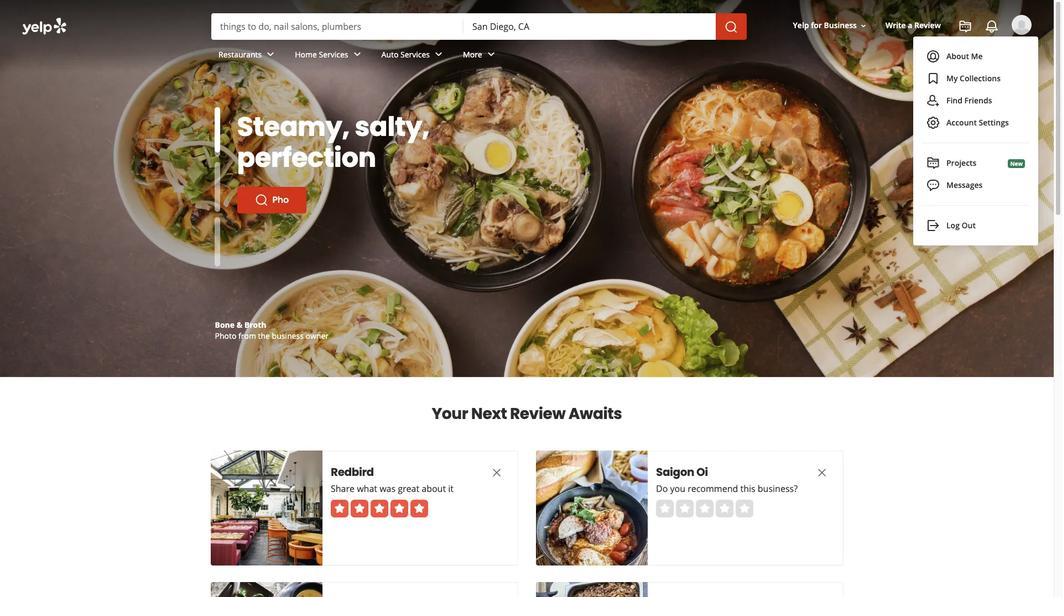 Task type: describe. For each thing, give the bounding box(es) containing it.
Find text field
[[220, 20, 455, 33]]

me
[[971, 51, 983, 61]]

24 add friend v2 image
[[927, 94, 940, 107]]

next
[[471, 403, 507, 425]]

home services
[[295, 49, 348, 60]]

was
[[379, 483, 395, 495]]

more link
[[454, 40, 507, 72]]

redbird link
[[331, 465, 469, 480]]

broth
[[244, 320, 266, 330]]

awaits
[[569, 403, 622, 425]]

services for auto services
[[401, 49, 430, 60]]

16 chevron down v2 image
[[859, 21, 868, 30]]

recommend
[[688, 483, 738, 495]]

yelp for business button
[[789, 16, 873, 36]]

the
[[258, 331, 270, 341]]

my collections link
[[922, 68, 1030, 90]]

24 message v2 image
[[927, 179, 940, 192]]

saigon oi
[[656, 465, 708, 480]]

photo of hay tacos image
[[536, 583, 648, 598]]

write a review
[[886, 20, 941, 31]]

more
[[463, 49, 482, 60]]

explore banner section banner
[[0, 0, 1054, 377]]

business
[[272, 331, 304, 341]]

about me link
[[920, 45, 1032, 68]]

my collections
[[947, 73, 1001, 84]]

none search field inside explore banner section banner
[[211, 13, 749, 40]]

5 star rating image
[[331, 500, 428, 518]]

yelp
[[793, 20, 809, 31]]

find friends link
[[922, 90, 1030, 112]]

steamy,
[[237, 108, 350, 146]]

review for a
[[915, 20, 941, 31]]

photo of saigon oi image
[[536, 451, 648, 566]]

auto services
[[382, 49, 430, 60]]

about
[[422, 483, 446, 495]]

24 chevron down v2 image for more
[[485, 48, 498, 61]]

home
[[295, 49, 317, 60]]

photo
[[215, 331, 236, 341]]

new
[[1011, 160, 1023, 168]]

share
[[331, 483, 354, 495]]

home services link
[[286, 40, 373, 72]]

write
[[886, 20, 906, 31]]

services for home services
[[319, 49, 348, 60]]

out
[[962, 220, 976, 231]]

share what was great about it
[[331, 483, 453, 495]]

salty,
[[355, 108, 430, 146]]

do you recommend this business?
[[656, 483, 798, 495]]

find
[[947, 95, 963, 106]]

what
[[357, 483, 377, 495]]

dismiss card image for saigon oi
[[815, 466, 829, 480]]

pho
[[273, 194, 289, 206]]

a
[[908, 20, 913, 31]]

bone
[[215, 320, 235, 330]]

photo of granville image
[[211, 583, 322, 598]]

messages
[[947, 180, 983, 190]]

24 search v2 image
[[255, 194, 268, 207]]

saigon oi link
[[656, 465, 794, 480]]

photo of redbird image
[[211, 451, 322, 566]]

none field near
[[473, 20, 707, 33]]

&
[[237, 320, 242, 330]]

account
[[947, 117, 977, 128]]

about
[[947, 51, 969, 61]]

steamy, salty, perfection
[[237, 108, 430, 177]]

auto
[[382, 49, 399, 60]]



Task type: locate. For each thing, give the bounding box(es) containing it.
collections
[[960, 73, 1001, 84]]

(no rating) image
[[656, 500, 753, 518]]

business
[[824, 20, 857, 31]]

notifications image
[[986, 20, 999, 33]]

24 chevron down v2 image
[[264, 48, 277, 61], [432, 48, 445, 61], [485, 48, 498, 61]]

none field find
[[220, 20, 455, 33]]

24 log out v2 image
[[927, 219, 940, 232]]

2 24 chevron down v2 image from the left
[[432, 48, 445, 61]]

0 horizontal spatial review
[[510, 403, 566, 425]]

dismiss card image for redbird
[[490, 466, 503, 480]]

restaurants link
[[210, 40, 286, 72]]

1 dismiss card image from the left
[[490, 466, 503, 480]]

services inside home services link
[[319, 49, 348, 60]]

yelp for business
[[793, 20, 857, 31]]

great
[[398, 483, 419, 495]]

3 24 chevron down v2 image from the left
[[485, 48, 498, 61]]

owner
[[306, 331, 329, 341]]

24 chevron down v2 image inside more link
[[485, 48, 498, 61]]

1 24 chevron down v2 image from the left
[[264, 48, 277, 61]]

messages link
[[920, 174, 1032, 196]]

review
[[915, 20, 941, 31], [510, 403, 566, 425]]

review for next
[[510, 403, 566, 425]]

2 dismiss card image from the left
[[815, 466, 829, 480]]

bone & broth link
[[215, 320, 266, 330]]

1 horizontal spatial none field
[[473, 20, 707, 33]]

you
[[670, 483, 685, 495]]

user actions element
[[784, 14, 1048, 82]]

None search field
[[211, 13, 749, 40]]

from
[[238, 331, 256, 341]]

review right a
[[915, 20, 941, 31]]

about me
[[947, 51, 983, 61]]

None field
[[220, 20, 455, 33], [473, 20, 707, 33]]

it
[[448, 483, 453, 495]]

services left 24 chevron down v2 icon
[[319, 49, 348, 60]]

projects
[[947, 158, 977, 168]]

bone & broth photo from the business owner
[[215, 320, 329, 341]]

1 horizontal spatial dismiss card image
[[815, 466, 829, 480]]

find friends
[[947, 95, 992, 106]]

24 chevron down v2 image right auto services
[[432, 48, 445, 61]]

24 chevron down v2 image
[[351, 48, 364, 61]]

0 vertical spatial review
[[915, 20, 941, 31]]

do
[[656, 483, 668, 495]]

redbird
[[331, 465, 374, 480]]

24 chevron down v2 image right the more
[[485, 48, 498, 61]]

0 horizontal spatial none field
[[220, 20, 455, 33]]

business?
[[758, 483, 798, 495]]

log
[[947, 220, 960, 231]]

maria w. image
[[1012, 15, 1032, 35]]

24 chevron down v2 image for auto services
[[432, 48, 445, 61]]

settings
[[979, 117, 1009, 128]]

24 project v2 image
[[927, 157, 940, 170]]

24 chevron down v2 image right restaurants
[[264, 48, 277, 61]]

review right next
[[510, 403, 566, 425]]

log out button
[[922, 215, 1030, 237]]

Near text field
[[473, 20, 707, 33]]

0 horizontal spatial services
[[319, 49, 348, 60]]

pho link
[[237, 187, 307, 214]]

None radio
[[656, 500, 674, 518], [716, 500, 733, 518], [656, 500, 674, 518], [716, 500, 733, 518]]

0 horizontal spatial dismiss card image
[[490, 466, 503, 480]]

services right "auto"
[[401, 49, 430, 60]]

24 collections v2 image
[[927, 72, 940, 85]]

review inside user actions 'element'
[[915, 20, 941, 31]]

rating element
[[656, 500, 753, 518]]

24 profile v2 image
[[927, 50, 940, 63]]

none field up home services link at left
[[220, 20, 455, 33]]

1 services from the left
[[319, 49, 348, 60]]

1 vertical spatial review
[[510, 403, 566, 425]]

24 settings v2 image
[[927, 116, 940, 129]]

2 services from the left
[[401, 49, 430, 60]]

my
[[947, 73, 958, 84]]

2 none field from the left
[[473, 20, 707, 33]]

oi
[[696, 465, 708, 480]]

dismiss card image
[[490, 466, 503, 480], [815, 466, 829, 480]]

none search field containing yelp for business
[[0, 0, 1054, 246]]

24 chevron down v2 image inside auto services link
[[432, 48, 445, 61]]

account settings
[[947, 117, 1009, 128]]

none field up business categories element
[[473, 20, 707, 33]]

write a review link
[[881, 16, 946, 36]]

1 none field from the left
[[220, 20, 455, 33]]

None search field
[[0, 0, 1054, 246]]

for
[[811, 20, 822, 31]]

perfection
[[237, 139, 376, 177]]

this
[[740, 483, 755, 495]]

None radio
[[676, 500, 694, 518], [696, 500, 714, 518], [736, 500, 753, 518], [676, 500, 694, 518], [696, 500, 714, 518], [736, 500, 753, 518]]

services
[[319, 49, 348, 60], [401, 49, 430, 60]]

log out
[[947, 220, 976, 231]]

your next review awaits
[[432, 403, 622, 425]]

1 horizontal spatial 24 chevron down v2 image
[[432, 48, 445, 61]]

friends
[[965, 95, 992, 106]]

24 chevron down v2 image inside restaurants link
[[264, 48, 277, 61]]

1 horizontal spatial review
[[915, 20, 941, 31]]

0 horizontal spatial 24 chevron down v2 image
[[264, 48, 277, 61]]

auto services link
[[373, 40, 454, 72]]

24 chevron down v2 image for restaurants
[[264, 48, 277, 61]]

select slide image
[[214, 105, 220, 154]]

business categories element
[[210, 40, 1032, 72]]

projects image
[[959, 20, 972, 33]]

search image
[[725, 20, 738, 34]]

your
[[432, 403, 468, 425]]

1 horizontal spatial services
[[401, 49, 430, 60]]

account settings link
[[922, 112, 1030, 134]]

saigon
[[656, 465, 694, 480]]

services inside auto services link
[[401, 49, 430, 60]]

2 horizontal spatial 24 chevron down v2 image
[[485, 48, 498, 61]]

restaurants
[[219, 49, 262, 60]]



Task type: vqa. For each thing, say whether or not it's contained in the screenshot.
24 collections v2 image
yes



